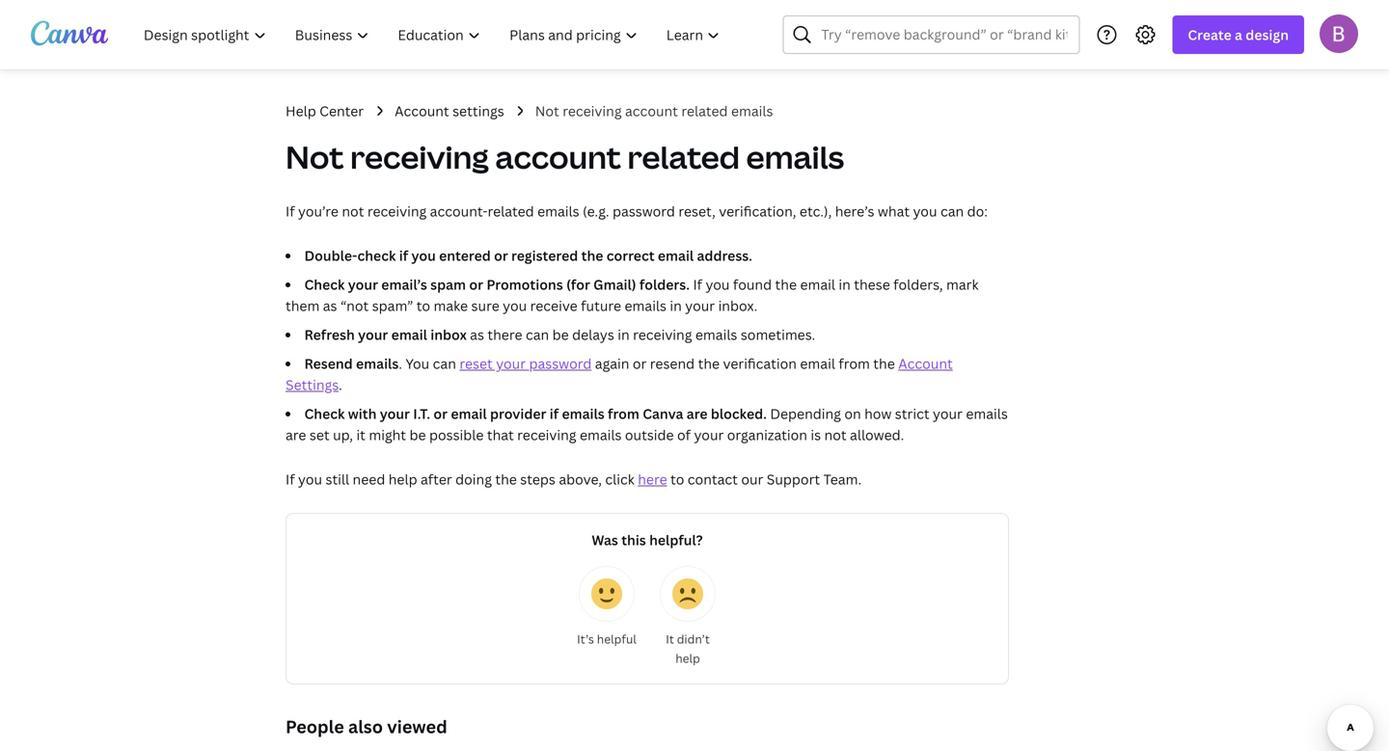 Task type: describe. For each thing, give the bounding box(es) containing it.
you up the email's on the top
[[412, 247, 436, 265]]

helpful
[[597, 632, 637, 648]]

the left steps
[[495, 470, 517, 489]]

Try "remove background" or "brand kit" search field
[[822, 16, 1068, 53]]

team.
[[824, 470, 862, 489]]

verification,
[[719, 202, 797, 221]]

helpful?
[[650, 531, 703, 550]]

correct
[[607, 247, 655, 265]]

resend
[[304, 355, 353, 373]]

the right resend
[[698, 355, 720, 373]]

or right again
[[633, 355, 647, 373]]

1 vertical spatial not receiving account related emails
[[286, 136, 845, 178]]

refresh
[[304, 326, 355, 344]]

(for
[[566, 276, 590, 294]]

what
[[878, 202, 910, 221]]

you left still
[[298, 470, 322, 489]]

also
[[348, 716, 383, 739]]

didn't
[[677, 632, 710, 648]]

you
[[406, 355, 430, 373]]

your inside if you found the email in these folders, mark them as "not spam" to make sure you receive future emails in your inbox.
[[685, 297, 715, 315]]

on
[[845, 405, 861, 423]]

settings
[[453, 102, 504, 120]]

verification
[[723, 355, 797, 373]]

to inside if you found the email in these folders, mark them as "not spam" to make sure you receive future emails in your inbox.
[[417, 297, 430, 315]]

center
[[320, 102, 364, 120]]

future
[[581, 297, 622, 315]]

outside
[[625, 426, 674, 444]]

resend emails . you can reset your password again or resend the verification email from the
[[304, 355, 899, 373]]

account settings
[[286, 355, 953, 394]]

reset
[[460, 355, 493, 373]]

of
[[677, 426, 691, 444]]

0 horizontal spatial account
[[495, 136, 621, 178]]

🙂 image
[[592, 579, 622, 610]]

it's helpful
[[577, 632, 637, 648]]

mark
[[947, 276, 979, 294]]

steps
[[520, 470, 556, 489]]

account for account settings
[[899, 355, 953, 373]]

1 horizontal spatial be
[[553, 326, 569, 344]]

0 horizontal spatial in
[[618, 326, 630, 344]]

create a design button
[[1173, 15, 1305, 54]]

email up 'you'
[[391, 326, 427, 344]]

help
[[286, 102, 316, 120]]

account-
[[430, 202, 488, 221]]

are inside the depending on how strict your emails are set up, it might be possible that receiving emails outside of your organization is not allowed.
[[286, 426, 306, 444]]

there
[[488, 326, 523, 344]]

help inside it didn't help
[[676, 651, 700, 667]]

or up sure
[[469, 276, 483, 294]]

not receiving account related emails link
[[535, 100, 773, 122]]

here
[[638, 470, 667, 489]]

was
[[592, 531, 618, 550]]

do:
[[968, 202, 988, 221]]

provider
[[490, 405, 547, 423]]

your down "not
[[358, 326, 388, 344]]

1 horizontal spatial are
[[687, 405, 708, 423]]

delays
[[572, 326, 615, 344]]

0 horizontal spatial not
[[286, 136, 344, 178]]

be inside the depending on how strict your emails are set up, it might be possible that receiving emails outside of your organization is not allowed.
[[410, 426, 426, 444]]

0 horizontal spatial can
[[433, 355, 456, 373]]

1 horizontal spatial if
[[550, 405, 559, 423]]

1 horizontal spatial from
[[839, 355, 870, 373]]

the up (for
[[582, 247, 604, 265]]

or up check your email's spam or promotions (for gmail) folders.
[[494, 247, 508, 265]]

if for not
[[286, 202, 295, 221]]

depending on how strict your emails are set up, it might be possible that receiving emails outside of your organization is not allowed.
[[286, 405, 1008, 444]]

create a design
[[1188, 26, 1289, 44]]

viewed
[[387, 716, 447, 739]]

0 vertical spatial not receiving account related emails
[[535, 102, 773, 120]]

is
[[811, 426, 821, 444]]

create
[[1188, 26, 1232, 44]]

possible
[[429, 426, 484, 444]]

top level navigation element
[[131, 15, 737, 54]]

canva
[[643, 405, 684, 423]]

here's
[[835, 202, 875, 221]]

0 vertical spatial if
[[399, 247, 408, 265]]

them
[[286, 297, 320, 315]]

folders.
[[640, 276, 690, 294]]

as inside if you found the email in these folders, mark them as "not spam" to make sure you receive future emails in your inbox.
[[323, 297, 337, 315]]

account settings link
[[395, 100, 504, 122]]

depending
[[770, 405, 841, 423]]

0 vertical spatial account
[[625, 102, 678, 120]]

these
[[854, 276, 890, 294]]

check with your i.t. or email provider if emails from canva are blocked.
[[304, 405, 767, 423]]

a
[[1235, 26, 1243, 44]]

it
[[666, 632, 674, 648]]

with
[[348, 405, 377, 423]]

organization
[[727, 426, 808, 444]]

gmail)
[[594, 276, 636, 294]]

1 vertical spatial from
[[608, 405, 640, 423]]

click
[[605, 470, 635, 489]]

found
[[733, 276, 772, 294]]

email inside if you found the email in these folders, mark them as "not spam" to make sure you receive future emails in your inbox.
[[800, 276, 836, 294]]

contact
[[688, 470, 738, 489]]

your up "not
[[348, 276, 378, 294]]

reset,
[[679, 202, 716, 221]]

was this helpful?
[[592, 531, 703, 550]]

"not
[[341, 297, 369, 315]]

make
[[434, 297, 468, 315]]

set
[[310, 426, 330, 444]]

0 horizontal spatial help
[[389, 470, 417, 489]]

it
[[357, 426, 366, 444]]

it didn't help
[[666, 632, 710, 667]]

resend
[[650, 355, 695, 373]]

refresh your email inbox as there can be delays in receiving emails sometimes.
[[304, 326, 816, 344]]

i.t.
[[413, 405, 430, 423]]

0 horizontal spatial password
[[529, 355, 592, 373]]

how
[[865, 405, 892, 423]]

you down promotions
[[503, 297, 527, 315]]

if you found the email in these folders, mark them as "not spam" to make sure you receive future emails in your inbox.
[[286, 276, 979, 315]]

double-
[[304, 247, 358, 265]]



Task type: vqa. For each thing, say whether or not it's contained in the screenshot.
want in the your brand colors communicate the essence of your brand. is yours bold and bright, or traditional and refined? think about what you want to say about your brand, then choose the colors that project the right image.
no



Task type: locate. For each thing, give the bounding box(es) containing it.
check for check with your i.t. or email provider if emails from canva are blocked.
[[304, 405, 345, 423]]

you
[[913, 202, 938, 221], [412, 247, 436, 265], [706, 276, 730, 294], [503, 297, 527, 315], [298, 470, 322, 489]]

folders,
[[894, 276, 943, 294]]

1 vertical spatial in
[[670, 297, 682, 315]]

in down folders.
[[670, 297, 682, 315]]

2 vertical spatial in
[[618, 326, 630, 344]]

0 horizontal spatial be
[[410, 426, 426, 444]]

not receiving account related emails
[[535, 102, 773, 120], [286, 136, 845, 178]]

if inside if you found the email in these folders, mark them as "not spam" to make sure you receive future emails in your inbox.
[[693, 276, 703, 294]]

1 vertical spatial to
[[671, 470, 685, 489]]

0 vertical spatial in
[[839, 276, 851, 294]]

0 horizontal spatial if
[[399, 247, 408, 265]]

0 vertical spatial be
[[553, 326, 569, 344]]

email down sometimes.
[[800, 355, 836, 373]]

people also viewed
[[286, 716, 447, 739]]

after
[[421, 470, 452, 489]]

email up folders.
[[658, 247, 694, 265]]

your right strict
[[933, 405, 963, 423]]

2 vertical spatial can
[[433, 355, 456, 373]]

up,
[[333, 426, 353, 444]]

0 vertical spatial from
[[839, 355, 870, 373]]

1 vertical spatial be
[[410, 426, 426, 444]]

1 vertical spatial password
[[529, 355, 592, 373]]

help center
[[286, 102, 364, 120]]

0 vertical spatial not
[[535, 102, 559, 120]]

receive
[[530, 297, 578, 315]]

you up inbox.
[[706, 276, 730, 294]]

are
[[687, 405, 708, 423], [286, 426, 306, 444]]

might
[[369, 426, 406, 444]]

1 horizontal spatial .
[[399, 355, 402, 373]]

still
[[326, 470, 349, 489]]

password down refresh your email inbox as there can be delays in receiving emails sometimes.
[[529, 355, 592, 373]]

0 horizontal spatial from
[[608, 405, 640, 423]]

2 check from the top
[[304, 405, 345, 423]]

email up possible
[[451, 405, 487, 423]]

can left do:
[[941, 202, 964, 221]]

0 vertical spatial not
[[342, 202, 364, 221]]

check
[[358, 247, 396, 265]]

0 vertical spatial are
[[687, 405, 708, 423]]

.
[[399, 355, 402, 373], [339, 376, 342, 394]]

1 vertical spatial if
[[550, 405, 559, 423]]

1 horizontal spatial in
[[670, 297, 682, 315]]

check for check your email's spam or promotions (for gmail) folders.
[[304, 276, 345, 294]]

or right the i.t.
[[434, 405, 448, 423]]

check down double-
[[304, 276, 345, 294]]

promotions
[[487, 276, 563, 294]]

can right 'you'
[[433, 355, 456, 373]]

if left you're
[[286, 202, 295, 221]]

0 vertical spatial password
[[613, 202, 675, 221]]

0 vertical spatial as
[[323, 297, 337, 315]]

from up on
[[839, 355, 870, 373]]

bob builder image
[[1320, 14, 1359, 53]]

if right check
[[399, 247, 408, 265]]

1 horizontal spatial account
[[899, 355, 953, 373]]

can
[[941, 202, 964, 221], [526, 326, 549, 344], [433, 355, 456, 373]]

1 vertical spatial related
[[628, 136, 740, 178]]

help down didn't
[[676, 651, 700, 667]]

not
[[342, 202, 364, 221], [825, 426, 847, 444]]

if for found
[[693, 276, 703, 294]]

😔 image
[[673, 579, 703, 610]]

1 vertical spatial are
[[286, 426, 306, 444]]

this
[[622, 531, 646, 550]]

your
[[348, 276, 378, 294], [685, 297, 715, 315], [358, 326, 388, 344], [496, 355, 526, 373], [380, 405, 410, 423], [933, 405, 963, 423], [694, 426, 724, 444]]

0 horizontal spatial account
[[395, 102, 449, 120]]

(e.g.
[[583, 202, 610, 221]]

if you're not receiving account-related emails (e.g. password reset, verification, etc.), here's what you can do:
[[286, 202, 988, 221]]

spam
[[431, 276, 466, 294]]

etc.),
[[800, 202, 832, 221]]

1 vertical spatial .
[[339, 376, 342, 394]]

account settings link
[[286, 355, 953, 394]]

the right found
[[775, 276, 797, 294]]

account inside account settings
[[899, 355, 953, 373]]

you right what
[[913, 202, 938, 221]]

our
[[741, 470, 764, 489]]

0 vertical spatial check
[[304, 276, 345, 294]]

address.
[[697, 247, 753, 265]]

2 horizontal spatial in
[[839, 276, 851, 294]]

email's
[[381, 276, 427, 294]]

1 horizontal spatial help
[[676, 651, 700, 667]]

check your email's spam or promotions (for gmail) folders.
[[304, 276, 690, 294]]

0 vertical spatial related
[[682, 102, 728, 120]]

0 vertical spatial to
[[417, 297, 430, 315]]

password
[[613, 202, 675, 221], [529, 355, 592, 373]]

from
[[839, 355, 870, 373], [608, 405, 640, 423]]

here link
[[638, 470, 667, 489]]

0 vertical spatial .
[[399, 355, 402, 373]]

as left "not
[[323, 297, 337, 315]]

account
[[625, 102, 678, 120], [495, 136, 621, 178]]

it's
[[577, 632, 594, 648]]

above,
[[559, 470, 602, 489]]

check
[[304, 276, 345, 294], [304, 405, 345, 423]]

2 vertical spatial if
[[286, 470, 295, 489]]

not right is
[[825, 426, 847, 444]]

people
[[286, 716, 344, 739]]

1 horizontal spatial not
[[535, 102, 559, 120]]

blocked.
[[711, 405, 767, 423]]

not
[[535, 102, 559, 120], [286, 136, 344, 178]]

are up of
[[687, 405, 708, 423]]

your left inbox.
[[685, 297, 715, 315]]

1 vertical spatial as
[[470, 326, 484, 344]]

0 horizontal spatial as
[[323, 297, 337, 315]]

related
[[682, 102, 728, 120], [628, 136, 740, 178], [488, 202, 534, 221]]

1 horizontal spatial can
[[526, 326, 549, 344]]

help center link
[[286, 100, 364, 122]]

to left make
[[417, 297, 430, 315]]

help left after
[[389, 470, 417, 489]]

if left still
[[286, 470, 295, 489]]

entered
[[439, 247, 491, 265]]

not down "help center" link
[[286, 136, 344, 178]]

your right of
[[694, 426, 724, 444]]

the up how
[[874, 355, 895, 373]]

be
[[553, 326, 569, 344], [410, 426, 426, 444]]

1 vertical spatial can
[[526, 326, 549, 344]]

if right provider
[[550, 405, 559, 423]]

0 vertical spatial account
[[395, 102, 449, 120]]

reset your password link
[[460, 355, 592, 373]]

settings
[[286, 376, 339, 394]]

as left there
[[470, 326, 484, 344]]

can up reset your password link
[[526, 326, 549, 344]]

you're
[[298, 202, 339, 221]]

need
[[353, 470, 385, 489]]

0 vertical spatial help
[[389, 470, 417, 489]]

1 vertical spatial help
[[676, 651, 700, 667]]

if you still need help after doing the steps above, click here to contact our support team.
[[286, 470, 862, 489]]

email
[[658, 247, 694, 265], [800, 276, 836, 294], [391, 326, 427, 344], [800, 355, 836, 373], [451, 405, 487, 423]]

1 check from the top
[[304, 276, 345, 294]]

registered
[[512, 247, 578, 265]]

1 horizontal spatial password
[[613, 202, 675, 221]]

0 horizontal spatial to
[[417, 297, 430, 315]]

0 vertical spatial can
[[941, 202, 964, 221]]

2 vertical spatial related
[[488, 202, 534, 221]]

check up set
[[304, 405, 345, 423]]

strict
[[895, 405, 930, 423]]

the inside if you found the email in these folders, mark them as "not spam" to make sure you receive future emails in your inbox.
[[775, 276, 797, 294]]

are left set
[[286, 426, 306, 444]]

account for account settings
[[395, 102, 449, 120]]

double-check if you entered or registered the correct email address.
[[304, 247, 753, 265]]

1 vertical spatial account
[[495, 136, 621, 178]]

be down the i.t.
[[410, 426, 426, 444]]

. down resend
[[339, 376, 342, 394]]

0 horizontal spatial are
[[286, 426, 306, 444]]

0 vertical spatial if
[[286, 202, 295, 221]]

not right settings
[[535, 102, 559, 120]]

related inside not receiving account related emails link
[[682, 102, 728, 120]]

account settings
[[395, 102, 504, 120]]

0 horizontal spatial .
[[339, 376, 342, 394]]

not inside not receiving account related emails link
[[535, 102, 559, 120]]

1 horizontal spatial not
[[825, 426, 847, 444]]

not inside the depending on how strict your emails are set up, it might be possible that receiving emails outside of your organization is not allowed.
[[825, 426, 847, 444]]

doing
[[456, 470, 492, 489]]

receiving inside the depending on how strict your emails are set up, it might be possible that receiving emails outside of your organization is not allowed.
[[517, 426, 577, 444]]

in left these
[[839, 276, 851, 294]]

1 vertical spatial not
[[825, 426, 847, 444]]

password up correct
[[613, 202, 675, 221]]

or
[[494, 247, 508, 265], [469, 276, 483, 294], [633, 355, 647, 373], [434, 405, 448, 423]]

account left settings
[[395, 102, 449, 120]]

1 horizontal spatial account
[[625, 102, 678, 120]]

0 horizontal spatial not
[[342, 202, 364, 221]]

sometimes.
[[741, 326, 816, 344]]

again
[[595, 355, 630, 373]]

your up might at left
[[380, 405, 410, 423]]

in right delays
[[618, 326, 630, 344]]

from up outside
[[608, 405, 640, 423]]

1 vertical spatial if
[[693, 276, 703, 294]]

that
[[487, 426, 514, 444]]

your down there
[[496, 355, 526, 373]]

inbox
[[431, 326, 467, 344]]

not right you're
[[342, 202, 364, 221]]

if for still
[[286, 470, 295, 489]]

if right folders.
[[693, 276, 703, 294]]

1 horizontal spatial as
[[470, 326, 484, 344]]

allowed.
[[850, 426, 905, 444]]

receiving
[[563, 102, 622, 120], [350, 136, 489, 178], [368, 202, 427, 221], [633, 326, 692, 344], [517, 426, 577, 444]]

to right here link
[[671, 470, 685, 489]]

1 vertical spatial not
[[286, 136, 344, 178]]

. left 'you'
[[399, 355, 402, 373]]

1 horizontal spatial to
[[671, 470, 685, 489]]

2 horizontal spatial can
[[941, 202, 964, 221]]

1 vertical spatial account
[[899, 355, 953, 373]]

emails inside if you found the email in these folders, mark them as "not spam" to make sure you receive future emails in your inbox.
[[625, 297, 667, 315]]

1 vertical spatial check
[[304, 405, 345, 423]]

account up strict
[[899, 355, 953, 373]]

be down receive
[[553, 326, 569, 344]]

if
[[399, 247, 408, 265], [550, 405, 559, 423]]

spam"
[[372, 297, 413, 315]]

email left these
[[800, 276, 836, 294]]



